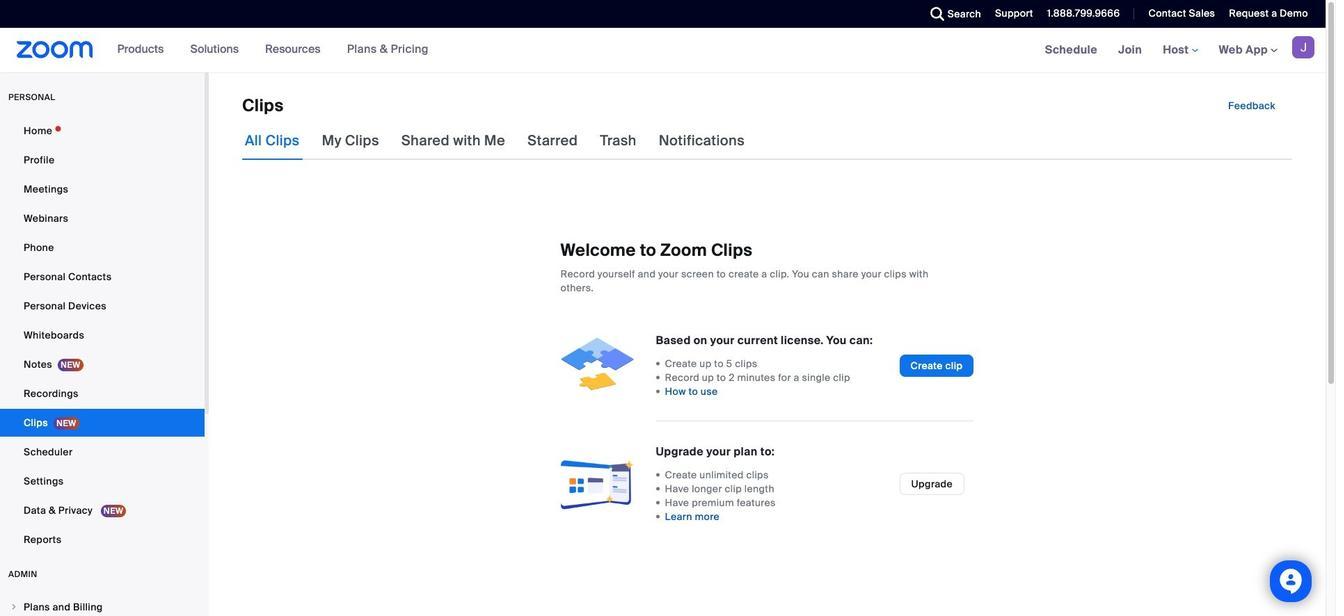 Task type: describe. For each thing, give the bounding box(es) containing it.
5 tab from the left
[[597, 121, 640, 160]]

4 tab from the left
[[525, 121, 581, 160]]



Task type: locate. For each thing, give the bounding box(es) containing it.
tabs of clips tab list
[[242, 121, 748, 160]]

profile picture image
[[1293, 36, 1315, 58]]

right image
[[10, 604, 18, 612]]

personal menu menu
[[0, 117, 205, 556]]

2 tab from the left
[[319, 121, 382, 160]]

3 tab from the left
[[399, 121, 508, 160]]

banner
[[0, 28, 1326, 73]]

menu item
[[0, 595, 205, 617]]

meetings navigation
[[1035, 28, 1326, 73]]

product information navigation
[[107, 28, 439, 72]]

tab
[[242, 121, 302, 160], [319, 121, 382, 160], [399, 121, 508, 160], [525, 121, 581, 160], [597, 121, 640, 160]]

1 tab from the left
[[242, 121, 302, 160]]

application
[[209, 95, 1326, 121]]

zoom logo image
[[17, 41, 93, 58]]



Task type: vqa. For each thing, say whether or not it's contained in the screenshot.
window new icon
no



